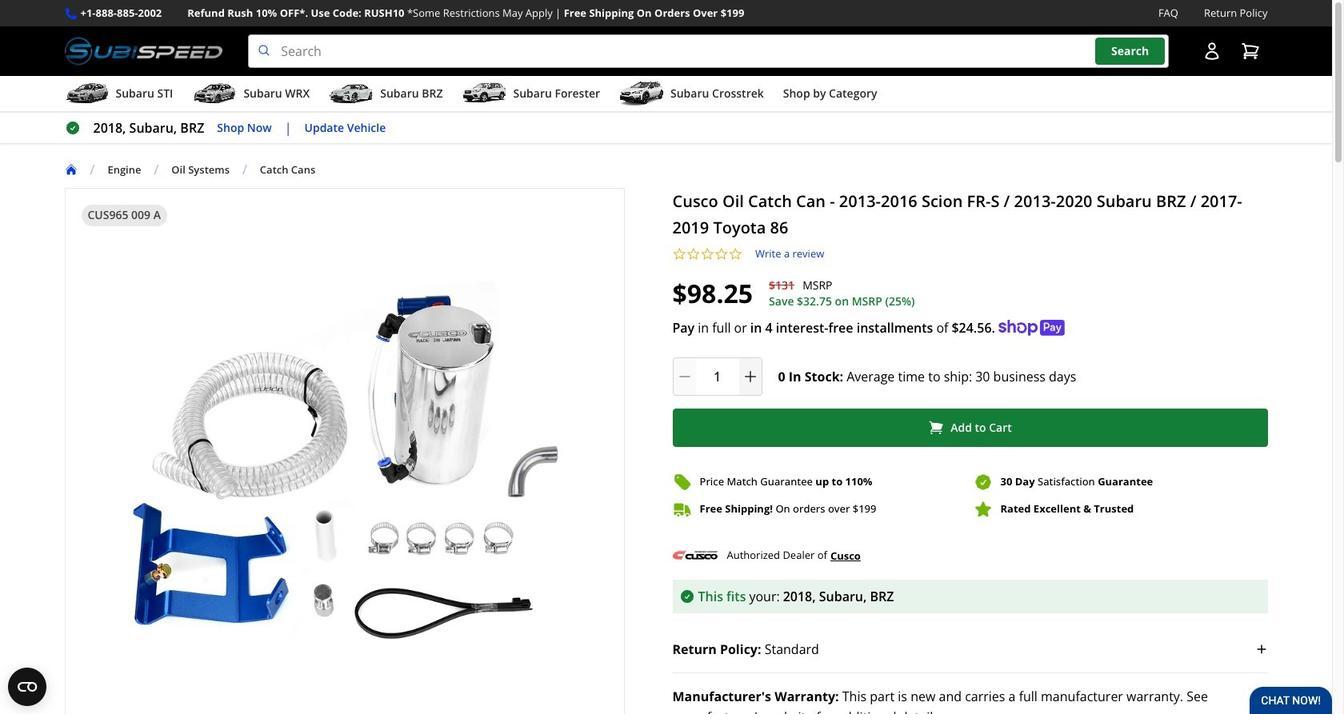 Task type: locate. For each thing, give the bounding box(es) containing it.
a subaru crosstrek thumbnail image image
[[620, 82, 664, 106]]

1 empty star image from the left
[[701, 247, 715, 261]]

1 empty star image from the left
[[673, 247, 687, 261]]

2 empty star image from the left
[[687, 247, 701, 261]]

increment image
[[742, 369, 758, 385]]

shop pay image
[[999, 320, 1065, 336]]

open widget image
[[8, 668, 46, 707]]

empty star image
[[701, 247, 715, 261], [715, 247, 729, 261]]

empty star image
[[673, 247, 687, 261], [687, 247, 701, 261], [729, 247, 743, 261]]

search input field
[[248, 35, 1169, 68]]

a subaru wrx thumbnail image image
[[192, 82, 237, 106]]

2 empty star image from the left
[[715, 247, 729, 261]]

a subaru brz thumbnail image image
[[329, 82, 374, 106]]

None number field
[[673, 357, 762, 396]]



Task type: vqa. For each thing, say whether or not it's contained in the screenshot.
a subaru STI Thumbnail Image
yes



Task type: describe. For each thing, give the bounding box(es) containing it.
a subaru forester thumbnail image image
[[462, 82, 507, 106]]

decrement image
[[677, 369, 693, 385]]

button image
[[1203, 42, 1222, 61]]

a subaru sti thumbnail image image
[[64, 82, 109, 106]]

home image
[[64, 163, 77, 176]]

subispeed logo image
[[64, 35, 223, 68]]

3 empty star image from the left
[[729, 247, 743, 261]]

cusco image
[[673, 545, 718, 567]]



